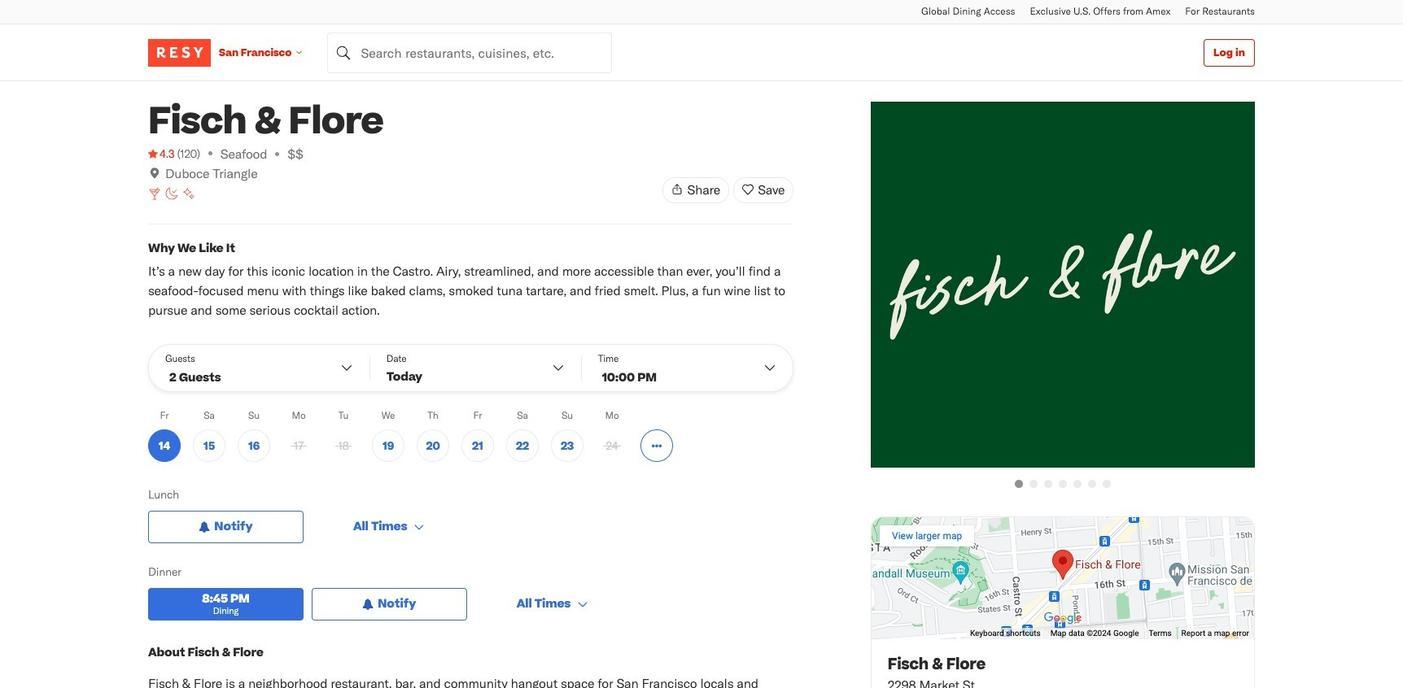 Task type: locate. For each thing, give the bounding box(es) containing it.
None field
[[328, 32, 612, 73]]

4.3 out of 5 stars image
[[148, 146, 175, 162]]

Search restaurants, cuisines, etc. text field
[[328, 32, 612, 73]]



Task type: vqa. For each thing, say whether or not it's contained in the screenshot.
Search restaurants, cuisines, etc. text box
yes



